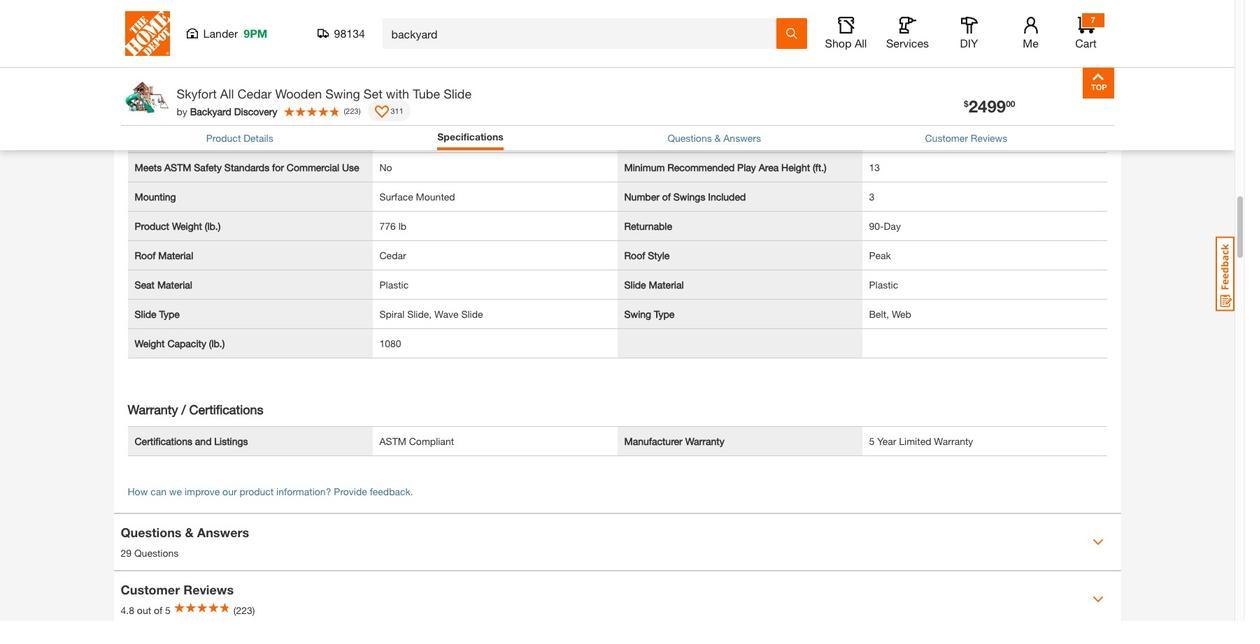 Task type: locate. For each thing, give the bounding box(es) containing it.
slide
[[444, 86, 472, 101], [624, 279, 646, 291], [135, 308, 156, 320], [461, 308, 483, 320]]

questions for questions & answers 29 questions
[[121, 526, 182, 541]]

kid left the (5-
[[887, 132, 901, 144]]

roof
[[135, 250, 156, 261], [624, 250, 645, 261]]

roof for roof material
[[135, 250, 156, 261]]

1 horizontal spatial customer
[[925, 132, 968, 144]]

5 left year
[[869, 436, 875, 448]]

customer reviews up the 4.8 out of 5
[[121, 583, 234, 598]]

peak
[[869, 250, 891, 261]]

311 button
[[368, 101, 411, 122]]

material for slide material
[[649, 279, 684, 291]]

years),small
[[929, 132, 983, 144]]

customer right the (5-
[[925, 132, 968, 144]]

compliant
[[409, 436, 454, 448]]

1 horizontal spatial all
[[855, 36, 867, 50]]

wood
[[380, 103, 405, 115]]

for
[[272, 161, 284, 173]]

1 vertical spatial weight
[[135, 338, 165, 350]]

0 horizontal spatial multiple
[[380, 73, 414, 85]]

1 vertical spatial reviews
[[183, 583, 234, 598]]

1 horizontal spatial type
[[654, 308, 675, 320]]

astm left compliant in the left bottom of the page
[[380, 436, 406, 448]]

311
[[391, 106, 404, 115]]

years)
[[1023, 132, 1049, 144]]

frame material
[[135, 103, 200, 115]]

answers down the our
[[197, 526, 249, 541]]

material down skyfort at the left of page
[[165, 103, 200, 115]]

caret image
[[1092, 537, 1104, 548], [1092, 594, 1104, 606]]

area
[[759, 161, 779, 173]]

questions
[[668, 132, 712, 144], [121, 526, 182, 541], [134, 548, 179, 560]]

1 horizontal spatial cedar
[[380, 250, 406, 261]]

floor
[[511, 59, 533, 70]]

(lb.) down safety
[[205, 220, 221, 232]]

product
[[206, 132, 241, 144], [135, 220, 169, 232]]

type for slide type
[[159, 308, 180, 320]]

can
[[151, 486, 166, 498]]

certifications up listings
[[189, 402, 263, 417]]

multiple up rust
[[474, 59, 508, 70]]

product details
[[206, 132, 273, 144]]

1 horizontal spatial plastic
[[869, 279, 899, 291]]

0 vertical spatial cedar
[[238, 86, 272, 101]]

0 vertical spatial swing
[[325, 86, 360, 101]]

(
[[344, 106, 346, 115]]

0 vertical spatial product
[[206, 132, 241, 144]]

90-
[[869, 220, 884, 232]]

warranty left /
[[128, 402, 178, 417]]

mounting
[[135, 191, 176, 203]]

776 lb
[[380, 220, 407, 232]]

play left area
[[738, 161, 756, 173]]

metal
[[380, 14, 404, 26]]

4.8
[[121, 605, 134, 617]]

warranty / certifications
[[128, 402, 263, 417]]

1 vertical spatial caret image
[[1092, 594, 1104, 606]]

reviews up (223) on the left of the page
[[183, 583, 234, 598]]

& up 'minimum recommended play area height (ft.)'
[[715, 132, 721, 144]]

1 horizontal spatial product
[[206, 132, 241, 144]]

questions up recommended
[[668, 132, 712, 144]]

stage
[[643, 132, 669, 144]]

backyard
[[190, 105, 231, 117]]

caret image for questions & answers
[[1092, 537, 1104, 548]]

number of swings included
[[624, 191, 746, 203]]

play up the tube
[[417, 73, 436, 85]]

(lb.) right capacity
[[209, 338, 225, 350]]

1 horizontal spatial roof
[[624, 250, 645, 261]]

0 vertical spatial answers
[[724, 132, 761, 144]]

0 horizontal spatial 5
[[165, 605, 171, 617]]

223
[[346, 106, 359, 115]]

material for seat material
[[157, 279, 192, 291]]

display image
[[375, 106, 389, 120]]

0 horizontal spatial reviews
[[183, 583, 234, 598]]

cart 7
[[1076, 15, 1097, 50]]

roof style
[[624, 250, 670, 261]]

product details button
[[206, 131, 273, 145], [206, 131, 273, 145]]

0 horizontal spatial play
[[417, 73, 436, 85]]

1 horizontal spatial &
[[715, 132, 721, 144]]

2 roof from the left
[[624, 250, 645, 261]]

cedar up discovery
[[238, 86, 272, 101]]

specifications button
[[437, 129, 504, 147], [437, 129, 504, 144]]

top button
[[1083, 67, 1114, 99]]

0 vertical spatial multiple
[[474, 59, 508, 70]]

$ 2499 00
[[964, 97, 1016, 116]]

skyfort all cedar wooden swing set with tube slide
[[177, 86, 472, 101]]

skyfort
[[177, 86, 217, 101]]

options,
[[536, 59, 573, 70]]

What can we help you find today? search field
[[391, 19, 776, 48]]

0 horizontal spatial product
[[135, 220, 169, 232]]

0 horizontal spatial answers
[[197, 526, 249, 541]]

all inside button
[[855, 36, 867, 50]]

1 horizontal spatial customer reviews
[[925, 132, 1008, 144]]

1 vertical spatial all
[[220, 86, 234, 101]]

multiple up with
[[380, 73, 414, 85]]

1 vertical spatial certifications
[[135, 436, 192, 448]]

questions & answers button
[[668, 131, 761, 145], [668, 131, 761, 145]]

swing down slide material
[[624, 308, 651, 320]]

1 horizontal spatial weight
[[172, 220, 202, 232]]

weight
[[172, 220, 202, 232], [135, 338, 165, 350]]

frame for frame color
[[624, 44, 652, 56]]

kid
[[887, 132, 901, 144], [985, 132, 1000, 144]]

resistant, down coated
[[380, 59, 423, 70]]

1 vertical spatial of
[[154, 605, 162, 617]]

slide down the seat
[[135, 308, 156, 320]]

1 horizontal spatial answers
[[724, 132, 761, 144]]

0 horizontal spatial frame
[[135, 103, 162, 115]]

1 vertical spatial resistant,
[[380, 59, 423, 70]]

questions right 29
[[134, 548, 179, 560]]

use
[[342, 161, 359, 173]]

coated chains, decay resistant, elevated, insect resistant, multicolor, multiple floor options, multiple play decks, rust resistant
[[380, 44, 596, 85]]

1 horizontal spatial frame
[[624, 44, 652, 56]]

of left swings
[[662, 191, 671, 203]]

0 vertical spatial frame
[[624, 44, 652, 56]]

improve
[[185, 486, 220, 498]]

type down seat material
[[159, 308, 180, 320]]

by backyard discovery
[[177, 105, 277, 117]]

)
[[359, 106, 361, 115]]

0 horizontal spatial roof
[[135, 250, 156, 261]]

roof up the seat
[[135, 250, 156, 261]]

1 type from the left
[[159, 308, 180, 320]]

9pm
[[244, 27, 268, 40]]

answers inside questions & answers 29 questions
[[197, 526, 249, 541]]

feedback.
[[370, 486, 413, 498]]

1 kid from the left
[[887, 132, 901, 144]]

all for shop
[[855, 36, 867, 50]]

plastic up spiral
[[380, 279, 409, 291]]

all for skyfort
[[220, 86, 234, 101]]

1 horizontal spatial multiple
[[474, 59, 508, 70]]

reviews
[[971, 132, 1008, 144], [183, 583, 234, 598]]

1 horizontal spatial swing
[[624, 308, 651, 320]]

(lb.) for product weight (lb.)
[[205, 220, 221, 232]]

cedar down 776 lb
[[380, 250, 406, 261]]

material down the style
[[649, 279, 684, 291]]

type down slide material
[[654, 308, 675, 320]]

warranty right limited
[[934, 436, 973, 448]]

roof for roof style
[[624, 250, 645, 261]]

material up lander
[[189, 14, 224, 26]]

kid left (3-
[[985, 132, 1000, 144]]

1 horizontal spatial astm
[[380, 436, 406, 448]]

manufacturer
[[624, 436, 683, 448]]

roof left the style
[[624, 250, 645, 261]]

answers up 'minimum recommended play area height (ft.)'
[[724, 132, 761, 144]]

plastic down peak
[[869, 279, 899, 291]]

& inside questions & answers 29 questions
[[185, 526, 194, 541]]

limited
[[899, 436, 932, 448]]

1 horizontal spatial play
[[738, 161, 756, 173]]

lander
[[203, 27, 238, 40]]

1 vertical spatial frame
[[135, 103, 162, 115]]

weight up roof material
[[172, 220, 202, 232]]

1 caret image from the top
[[1092, 537, 1104, 548]]

reviews down $ 2499 00
[[971, 132, 1008, 144]]

0 vertical spatial 5
[[1014, 132, 1020, 144]]

swing up (
[[325, 86, 360, 101]]

1 vertical spatial answers
[[197, 526, 249, 541]]

frame left color
[[624, 44, 652, 56]]

0 horizontal spatial all
[[220, 86, 234, 101]]

776
[[380, 220, 396, 232]]

style
[[648, 250, 670, 261]]

& down improve
[[185, 526, 194, 541]]

0 horizontal spatial type
[[159, 308, 180, 320]]

slide down roof style
[[624, 279, 646, 291]]

0 vertical spatial questions
[[668, 132, 712, 144]]

of right out
[[154, 605, 162, 617]]

0 horizontal spatial &
[[185, 526, 194, 541]]

1 vertical spatial &
[[185, 526, 194, 541]]

1 vertical spatial swing
[[624, 308, 651, 320]]

warranty right manufacturer
[[685, 436, 725, 448]]

1 roof from the left
[[135, 250, 156, 261]]

frame for frame material
[[135, 103, 162, 115]]

0 horizontal spatial astm
[[164, 161, 191, 173]]

astm right meets
[[164, 161, 191, 173]]

0 vertical spatial of
[[662, 191, 671, 203]]

slide material
[[624, 279, 684, 291]]

1 vertical spatial (lb.)
[[209, 338, 225, 350]]

0 vertical spatial (lb.)
[[205, 220, 221, 232]]

questions & answers 29 questions
[[121, 526, 249, 560]]

1 vertical spatial customer
[[121, 583, 180, 598]]

0 vertical spatial play
[[417, 73, 436, 85]]

of
[[662, 191, 671, 203], [154, 605, 162, 617]]

our
[[223, 486, 237, 498]]

1 vertical spatial play
[[738, 161, 756, 173]]

roof material
[[135, 250, 193, 261]]

5 year limited warranty
[[869, 436, 973, 448]]

product down "by backyard discovery"
[[206, 132, 241, 144]]

plastic
[[380, 279, 409, 291], [869, 279, 899, 291]]

lb
[[399, 220, 407, 232]]

diy
[[960, 36, 978, 50]]

caret image for customer reviews
[[1092, 594, 1104, 606]]

2 caret image from the top
[[1092, 594, 1104, 606]]

big
[[869, 132, 884, 144]]

big kid (5-12 years),small kid (3-5 years)
[[869, 132, 1049, 144]]

0 horizontal spatial plastic
[[380, 279, 409, 291]]

1080
[[380, 338, 401, 350]]

manufacturer warranty
[[624, 436, 725, 448]]

customer reviews down $
[[925, 132, 1008, 144]]

customer up the 4.8 out of 5
[[121, 583, 180, 598]]

0 vertical spatial customer reviews
[[925, 132, 1008, 144]]

material for frame material
[[165, 103, 200, 115]]

certifications
[[189, 402, 263, 417], [135, 436, 192, 448]]

material down product weight (lb.)
[[158, 250, 193, 261]]

0 horizontal spatial customer
[[121, 583, 180, 598]]

1 vertical spatial questions
[[121, 526, 182, 541]]

how
[[128, 486, 148, 498]]

questions up 29
[[121, 526, 182, 541]]

0 horizontal spatial kid
[[887, 132, 901, 144]]

2 type from the left
[[654, 308, 675, 320]]

1 horizontal spatial of
[[662, 191, 671, 203]]

0 vertical spatial &
[[715, 132, 721, 144]]

5 right out
[[165, 605, 171, 617]]

spiral
[[380, 308, 405, 320]]

0 horizontal spatial customer reviews
[[121, 583, 234, 598]]

material right the seat
[[157, 279, 192, 291]]

0 horizontal spatial weight
[[135, 338, 165, 350]]

2 vertical spatial questions
[[134, 548, 179, 560]]

product down mounting
[[135, 220, 169, 232]]

(5-
[[904, 132, 916, 144]]

1 horizontal spatial kid
[[985, 132, 1000, 144]]

product weight (lb.)
[[135, 220, 221, 232]]

web
[[892, 308, 912, 320]]

0 vertical spatial all
[[855, 36, 867, 50]]

all right shop
[[855, 36, 867, 50]]

5 left years)
[[1014, 132, 1020, 144]]

play inside coated chains, decay resistant, elevated, insect resistant, multicolor, multiple floor options, multiple play decks, rust resistant
[[417, 73, 436, 85]]

0 vertical spatial caret image
[[1092, 537, 1104, 548]]

weight down slide type
[[135, 338, 165, 350]]

included
[[708, 191, 746, 203]]

1 vertical spatial cedar
[[380, 250, 406, 261]]

0 horizontal spatial cedar
[[238, 86, 272, 101]]

answers
[[724, 132, 761, 144], [197, 526, 249, 541]]

frame
[[624, 44, 652, 56], [135, 103, 162, 115]]

all up "by backyard discovery"
[[220, 86, 234, 101]]

13
[[869, 161, 880, 173]]

1 vertical spatial product
[[135, 220, 169, 232]]

minimum
[[624, 161, 665, 173]]

swings
[[674, 191, 706, 203]]

2 kid from the left
[[985, 132, 1000, 144]]

frame left by
[[135, 103, 162, 115]]

1 horizontal spatial 5
[[869, 436, 875, 448]]

certifications down /
[[135, 436, 192, 448]]

resistant, up floor
[[480, 44, 524, 56]]

0 vertical spatial resistant,
[[480, 44, 524, 56]]

0 vertical spatial reviews
[[971, 132, 1008, 144]]



Task type: describe. For each thing, give the bounding box(es) containing it.
0 vertical spatial astm
[[164, 161, 191, 173]]

meets astm safety standards for commercial use
[[135, 161, 359, 173]]

1 vertical spatial astm
[[380, 436, 406, 448]]

type for swing type
[[654, 308, 675, 320]]

no
[[380, 161, 392, 173]]

listings
[[214, 436, 248, 448]]

0 horizontal spatial of
[[154, 605, 162, 617]]

spiral slide, wave slide
[[380, 308, 483, 320]]

by
[[177, 105, 187, 117]]

29
[[121, 548, 132, 560]]

brown
[[869, 44, 898, 56]]

shop
[[825, 36, 852, 50]]

tube
[[413, 86, 440, 101]]

wooden
[[275, 86, 322, 101]]

set
[[364, 86, 383, 101]]

seat material
[[135, 279, 192, 291]]

meets
[[135, 161, 162, 173]]

98134
[[334, 27, 365, 40]]

we
[[169, 486, 182, 498]]

slide,
[[407, 308, 432, 320]]

services button
[[885, 17, 930, 50]]

1 horizontal spatial resistant,
[[480, 44, 524, 56]]

standards
[[224, 161, 269, 173]]

mounted
[[416, 191, 455, 203]]

chains,
[[414, 44, 447, 56]]

decks,
[[438, 73, 468, 85]]

out
[[137, 605, 151, 617]]

provide
[[334, 486, 367, 498]]

recommended
[[668, 161, 735, 173]]

feedback link image
[[1216, 236, 1235, 312]]

2 horizontal spatial warranty
[[934, 436, 973, 448]]

features
[[135, 44, 173, 56]]

diy button
[[947, 17, 992, 50]]

& for questions & answers 29 questions
[[185, 526, 194, 541]]

7
[[1091, 15, 1096, 25]]

day
[[884, 220, 901, 232]]

(223)
[[234, 605, 255, 617]]

how can we improve our product information? provide feedback. link
[[128, 486, 413, 498]]

material for roof material
[[158, 250, 193, 261]]

color
[[655, 44, 679, 56]]

resistant
[[494, 73, 535, 85]]

2499
[[969, 97, 1006, 116]]

coated
[[380, 44, 412, 56]]

(lb.) for weight capacity (lb.)
[[209, 338, 225, 350]]

belt, web
[[869, 308, 912, 320]]

shop all
[[825, 36, 867, 50]]

services
[[886, 36, 929, 50]]

product image image
[[124, 74, 170, 120]]

capacity
[[167, 338, 206, 350]]

me
[[1023, 36, 1039, 50]]

answers for questions & answers
[[724, 132, 761, 144]]

minimum recommended play area height (ft.)
[[624, 161, 827, 173]]

returnable
[[624, 220, 672, 232]]

multicolor,
[[426, 59, 471, 70]]

& for questions & answers
[[715, 132, 721, 144]]

3
[[869, 191, 875, 203]]

certifications and listings
[[135, 436, 248, 448]]

residential
[[869, 14, 918, 26]]

safety
[[194, 161, 222, 173]]

1 vertical spatial 5
[[869, 436, 875, 448]]

4.8 out of 5
[[121, 605, 171, 617]]

questions & answers
[[668, 132, 761, 144]]

details
[[244, 132, 273, 144]]

and
[[195, 436, 212, 448]]

1 vertical spatial customer reviews
[[121, 583, 234, 598]]

slide down decks,
[[444, 86, 472, 101]]

98134 button
[[317, 27, 366, 41]]

commercial
[[287, 161, 339, 173]]

slide right wave
[[461, 308, 483, 320]]

wave
[[435, 308, 459, 320]]

me button
[[1009, 17, 1053, 50]]

questions for questions & answers
[[668, 132, 712, 144]]

90-day
[[869, 220, 901, 232]]

0 horizontal spatial warranty
[[128, 402, 178, 417]]

commercial/residential
[[624, 14, 729, 26]]

2 horizontal spatial 5
[[1014, 132, 1020, 144]]

how can we improve our product information? provide feedback.
[[128, 486, 413, 498]]

life stage
[[624, 132, 669, 144]]

( 223 )
[[344, 106, 361, 115]]

12
[[916, 132, 926, 144]]

the home depot logo image
[[125, 11, 170, 56]]

swing type
[[624, 308, 675, 320]]

2 vertical spatial 5
[[165, 605, 171, 617]]

0 vertical spatial customer
[[925, 132, 968, 144]]

belt,
[[869, 308, 889, 320]]

life
[[624, 132, 640, 144]]

product for product details
[[206, 132, 241, 144]]

surface
[[380, 191, 413, 203]]

product for product weight (lb.)
[[135, 220, 169, 232]]

product
[[240, 486, 274, 498]]

lander 9pm
[[203, 27, 268, 40]]

2 plastic from the left
[[869, 279, 899, 291]]

0 horizontal spatial swing
[[325, 86, 360, 101]]

0 horizontal spatial resistant,
[[380, 59, 423, 70]]

weight capacity (lb.)
[[135, 338, 225, 350]]

year
[[877, 436, 897, 448]]

cart
[[1076, 36, 1097, 50]]

insect
[[570, 44, 596, 56]]

(3-
[[1003, 132, 1014, 144]]

0 vertical spatial weight
[[172, 220, 202, 232]]

00
[[1006, 99, 1016, 109]]

material for chain/rope material
[[189, 14, 224, 26]]

1 plastic from the left
[[380, 279, 409, 291]]

0 vertical spatial certifications
[[189, 402, 263, 417]]

1 horizontal spatial reviews
[[971, 132, 1008, 144]]

1 horizontal spatial warranty
[[685, 436, 725, 448]]

with
[[386, 86, 409, 101]]

1 vertical spatial multiple
[[380, 73, 414, 85]]

$
[[964, 99, 969, 109]]

answers for questions & answers 29 questions
[[197, 526, 249, 541]]

information?
[[276, 486, 331, 498]]



Task type: vqa. For each thing, say whether or not it's contained in the screenshot.
the top Home
no



